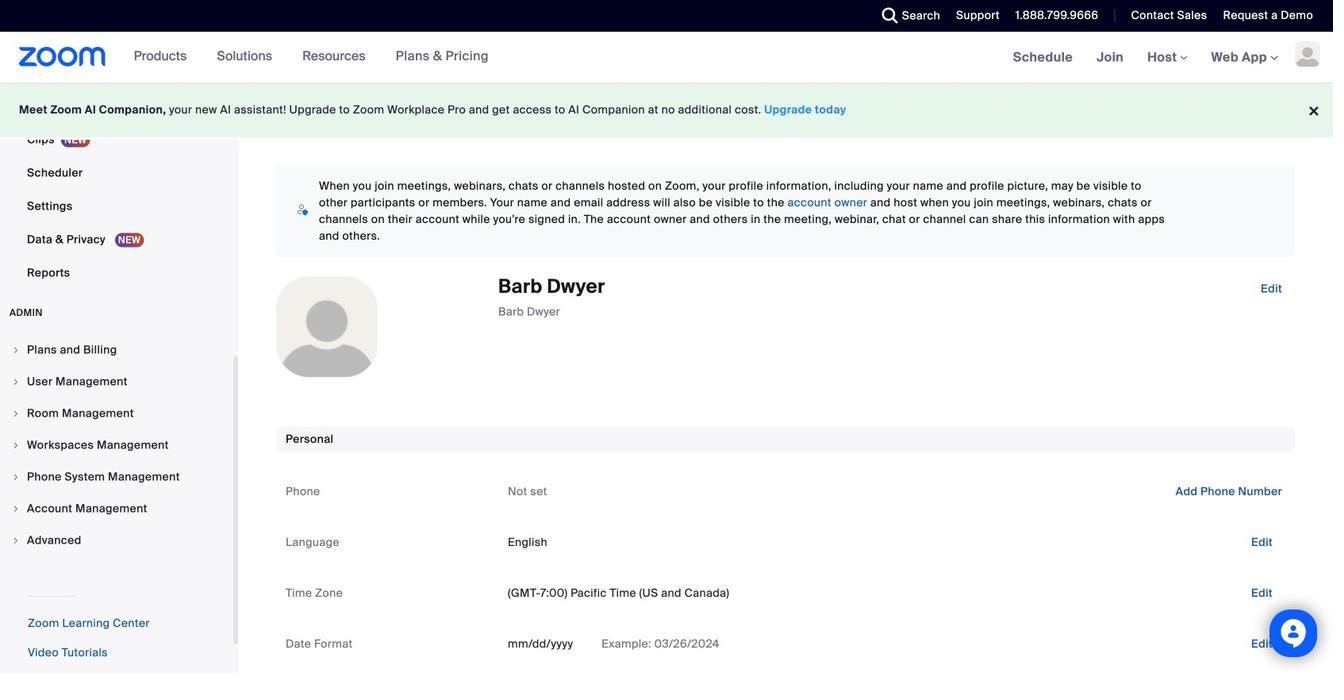 Task type: vqa. For each thing, say whether or not it's contained in the screenshot.
Pending Plans
no



Task type: describe. For each thing, give the bounding box(es) containing it.
2 right image from the top
[[11, 441, 21, 450]]

1 right image from the top
[[11, 345, 21, 355]]

6 menu item from the top
[[0, 494, 233, 524]]

3 menu item from the top
[[0, 398, 233, 429]]

3 right image from the top
[[11, 536, 21, 545]]

user photo image
[[277, 277, 377, 377]]

right image for 3rd menu item from the bottom
[[11, 472, 21, 482]]

edit user photo image
[[314, 320, 340, 334]]

side navigation navigation
[[0, 0, 238, 673]]

profile picture image
[[1295, 41, 1321, 67]]

right image for sixth menu item from the bottom of the admin menu menu on the left of page
[[11, 377, 21, 387]]

product information navigation
[[122, 32, 501, 83]]

5 menu item from the top
[[0, 462, 233, 492]]



Task type: locate. For each thing, give the bounding box(es) containing it.
zoom logo image
[[19, 47, 106, 67]]

4 right image from the top
[[11, 504, 21, 514]]

footer
[[0, 83, 1333, 137]]

2 menu item from the top
[[0, 367, 233, 397]]

0 vertical spatial right image
[[11, 345, 21, 355]]

right image for 3rd menu item
[[11, 409, 21, 418]]

3 right image from the top
[[11, 472, 21, 482]]

menu item
[[0, 335, 233, 365], [0, 367, 233, 397], [0, 398, 233, 429], [0, 430, 233, 460], [0, 462, 233, 492], [0, 494, 233, 524], [0, 525, 233, 556]]

1 right image from the top
[[11, 377, 21, 387]]

admin menu menu
[[0, 335, 233, 557]]

personal menu menu
[[0, 0, 233, 291]]

1 menu item from the top
[[0, 335, 233, 365]]

right image for second menu item from the bottom of the admin menu menu on the left of page
[[11, 504, 21, 514]]

right image
[[11, 377, 21, 387], [11, 409, 21, 418], [11, 472, 21, 482], [11, 504, 21, 514]]

right image
[[11, 345, 21, 355], [11, 441, 21, 450], [11, 536, 21, 545]]

meetings navigation
[[1001, 32, 1333, 84]]

banner
[[0, 32, 1333, 84]]

7 menu item from the top
[[0, 525, 233, 556]]

1 vertical spatial right image
[[11, 441, 21, 450]]

4 menu item from the top
[[0, 430, 233, 460]]

2 right image from the top
[[11, 409, 21, 418]]

2 vertical spatial right image
[[11, 536, 21, 545]]



